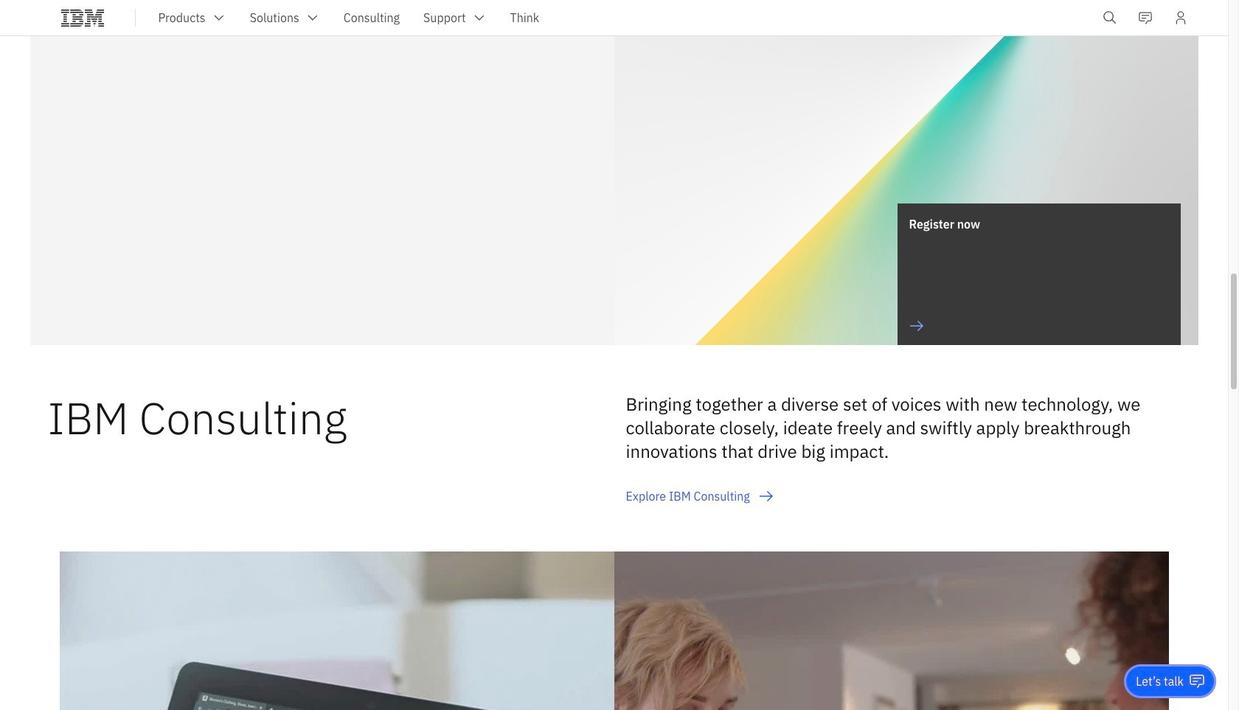 Task type: describe. For each thing, give the bounding box(es) containing it.
let's talk element
[[1136, 673, 1184, 690]]



